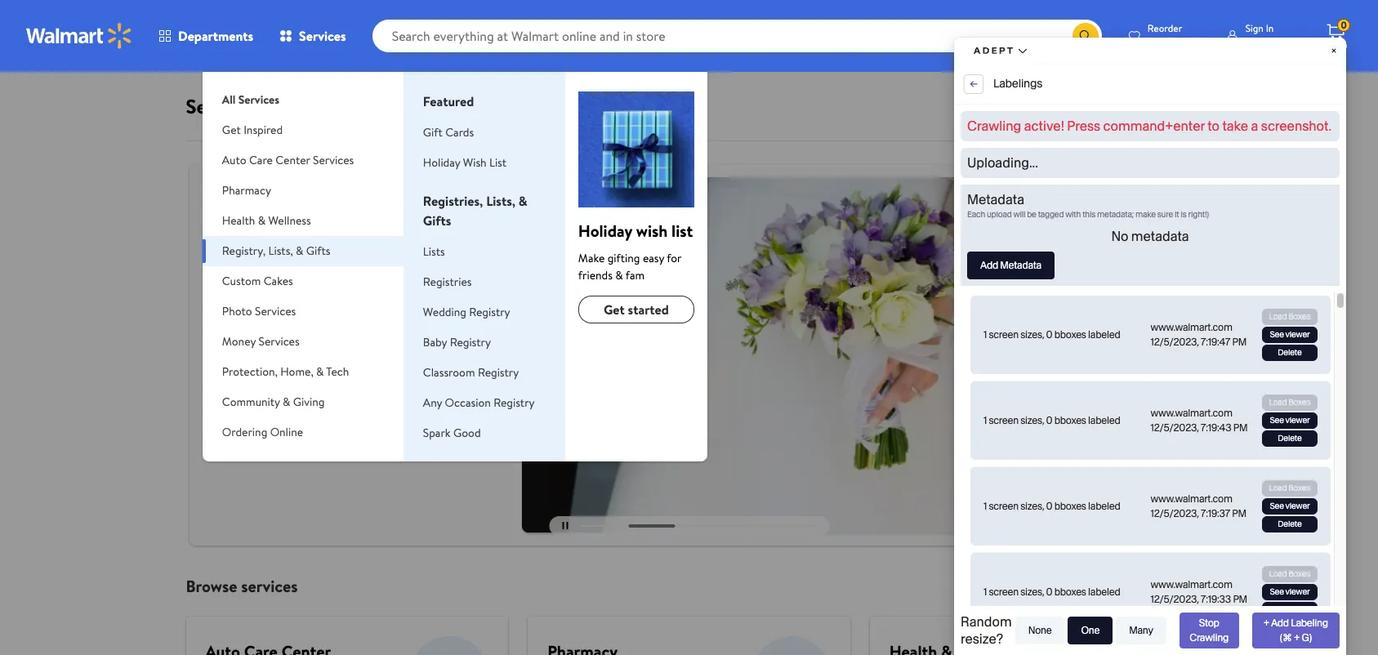 Task type: locate. For each thing, give the bounding box(es) containing it.
0 vertical spatial make
[[209, 215, 239, 233]]

lists link
[[423, 244, 445, 260]]

gifts down registries,
[[423, 212, 452, 230]]

pharmacy button
[[203, 176, 404, 206]]

lists, down 'list'
[[486, 192, 516, 210]]

lists, down days
[[269, 243, 293, 259]]

registries,
[[423, 192, 483, 210]]

big
[[243, 215, 260, 233]]

1 horizontal spatial started
[[628, 301, 669, 319]]

holiday inside holiday wish list make gifting easy for friends & fam
[[579, 220, 633, 242]]

started down fam
[[628, 301, 669, 319]]

reorder
[[1148, 21, 1183, 35]]

make inside holiday wish list make gifting easy for friends & fam
[[579, 250, 605, 266]]

holiday
[[423, 154, 461, 171], [579, 220, 633, 242]]

ordering
[[222, 424, 268, 441]]

custom cakes
[[222, 273, 293, 289]]

wish
[[463, 154, 487, 171]]

custom
[[222, 273, 261, 289]]

services up all services link
[[299, 27, 346, 45]]

special.
[[354, 215, 395, 233]]

days
[[263, 215, 288, 233]]

occasion
[[445, 395, 491, 411]]

good
[[454, 425, 481, 441]]

any
[[423, 395, 442, 411]]

get started
[[222, 251, 279, 267], [604, 301, 669, 319]]

registry right occasion
[[494, 395, 535, 411]]

get started link up 'custom cakes'
[[209, 246, 292, 272]]

giving
[[293, 394, 325, 410]]

0 vertical spatial gifts
[[423, 212, 452, 230]]

even
[[291, 215, 318, 233]]

0 horizontal spatial make
[[209, 215, 239, 233]]

health & wellness
[[222, 213, 311, 229]]

services up get inspired
[[186, 92, 257, 120]]

1 vertical spatial started
[[628, 301, 669, 319]]

wedding registry
[[423, 304, 511, 320]]

gifts inside registries, lists, & gifts
[[423, 212, 452, 230]]

holiday down gift cards
[[423, 154, 461, 171]]

& inside dropdown button
[[296, 243, 304, 259]]

0 vertical spatial get started link
[[209, 246, 292, 272]]

registry
[[469, 304, 511, 320], [450, 334, 491, 351], [478, 365, 519, 381], [494, 395, 535, 411]]

0 $0.00
[[1328, 18, 1348, 51]]

list
[[672, 220, 693, 242]]

make for create
[[209, 215, 239, 233]]

0 vertical spatial get
[[222, 122, 241, 138]]

get inspired
[[222, 122, 283, 138]]

get started link down fam
[[579, 296, 695, 324]]

services
[[241, 575, 298, 597]]

gifts inside dropdown button
[[306, 243, 331, 259]]

1 vertical spatial get
[[222, 251, 241, 267]]

registry,
[[222, 243, 266, 259]]

holiday wish list make gifting easy for friends & fam
[[579, 220, 693, 284]]

make
[[209, 215, 239, 233], [579, 250, 605, 266]]

registry, lists, & gifts image
[[579, 92, 695, 208]]

gift cards link
[[423, 124, 474, 141]]

0 horizontal spatial get started
[[222, 251, 279, 267]]

registry up any occasion registry link
[[478, 365, 519, 381]]

lists, for registries,
[[486, 192, 516, 210]]

1 horizontal spatial make
[[579, 250, 605, 266]]

lists, inside registries, lists, & gifts
[[486, 192, 516, 210]]

1 vertical spatial get started
[[604, 301, 669, 319]]

1 horizontal spatial gifts
[[423, 212, 452, 230]]

gifts
[[423, 212, 452, 230], [306, 243, 331, 259]]

wedding registry link
[[423, 304, 511, 320]]

1 vertical spatial gifts
[[306, 243, 331, 259]]

0 horizontal spatial gifts
[[306, 243, 331, 259]]

inspired
[[244, 122, 283, 138]]

started
[[243, 251, 279, 267], [628, 301, 669, 319]]

wedding
[[423, 304, 467, 320]]

0 horizontal spatial holiday
[[423, 154, 461, 171]]

baby registry
[[423, 334, 491, 351]]

2 vertical spatial get
[[604, 301, 625, 319]]

cards
[[446, 124, 474, 141]]

Walmart Site-Wide search field
[[372, 20, 1102, 52]]

fam
[[626, 267, 645, 284]]

get down all
[[222, 122, 241, 138]]

0 vertical spatial started
[[243, 251, 279, 267]]

lists, for registry,
[[269, 243, 293, 259]]

registry up classroom registry link
[[450, 334, 491, 351]]

1 horizontal spatial holiday
[[579, 220, 633, 242]]

1 horizontal spatial get started link
[[579, 296, 695, 324]]

photo
[[222, 303, 252, 320]]

make up friends
[[579, 250, 605, 266]]

1 vertical spatial get started link
[[579, 296, 695, 324]]

classroom
[[423, 365, 475, 381]]

services up protection, home, & tech
[[259, 333, 300, 350]]

0
[[1342, 18, 1348, 32]]

services button
[[267, 16, 359, 56]]

easy
[[643, 250, 665, 266]]

get started up 'custom cakes'
[[222, 251, 279, 267]]

money services
[[222, 333, 300, 350]]

get
[[222, 122, 241, 138], [222, 251, 241, 267], [604, 301, 625, 319]]

custom cakes button
[[203, 266, 404, 297]]

services down cakes
[[255, 303, 296, 320]]

get down friends
[[604, 301, 625, 319]]

0 horizontal spatial lists,
[[269, 243, 293, 259]]

&
[[519, 192, 528, 210], [258, 213, 266, 229], [296, 243, 304, 259], [616, 267, 623, 284], [316, 364, 324, 380], [283, 394, 291, 410]]

1 vertical spatial make
[[579, 250, 605, 266]]

started up 'custom cakes'
[[243, 251, 279, 267]]

ordering online button
[[203, 418, 404, 448]]

in
[[1267, 21, 1275, 35]]

get up custom
[[222, 251, 241, 267]]

registries, lists, & gifts
[[423, 192, 528, 230]]

holiday up gifting
[[579, 220, 633, 242]]

0 vertical spatial lists,
[[486, 192, 516, 210]]

get started down fam
[[604, 301, 669, 319]]

& inside registries, lists, & gifts
[[519, 192, 528, 210]]

services inside popup button
[[299, 27, 346, 45]]

registry up 'baby registry'
[[469, 304, 511, 320]]

1 vertical spatial lists,
[[269, 243, 293, 259]]

auto care center services
[[222, 152, 354, 168]]

lists,
[[486, 192, 516, 210], [269, 243, 293, 259]]

all
[[222, 92, 236, 108]]

0 horizontal spatial get started link
[[209, 246, 292, 272]]

make inside create your registry make big days even more special.
[[209, 215, 239, 233]]

services up registry
[[313, 152, 354, 168]]

1 vertical spatial holiday
[[579, 220, 633, 242]]

0 vertical spatial holiday
[[423, 154, 461, 171]]

create
[[209, 182, 267, 210]]

get started link
[[209, 246, 292, 272], [579, 296, 695, 324]]

Search search field
[[372, 20, 1102, 52]]

auto
[[222, 152, 246, 168]]

gifts down even
[[306, 243, 331, 259]]

make left big
[[209, 215, 239, 233]]

walmart image
[[26, 23, 132, 49]]

1 horizontal spatial get started
[[604, 301, 669, 319]]

1 horizontal spatial lists,
[[486, 192, 516, 210]]

browse
[[186, 575, 237, 597]]

0 vertical spatial get started
[[222, 251, 279, 267]]

browse services
[[186, 575, 298, 597]]

online
[[270, 424, 303, 441]]

services right all
[[238, 92, 280, 108]]

lists, inside dropdown button
[[269, 243, 293, 259]]

money services button
[[203, 327, 404, 357]]

clear search field text image
[[1053, 29, 1067, 42]]



Task type: describe. For each thing, give the bounding box(es) containing it.
& inside holiday wish list make gifting easy for friends & fam
[[616, 267, 623, 284]]

holiday wish list
[[423, 154, 507, 171]]

registries
[[423, 274, 472, 290]]

photo services
[[222, 303, 296, 320]]

your
[[272, 182, 309, 210]]

0 horizontal spatial started
[[243, 251, 279, 267]]

create your registry make big days even more special.
[[209, 182, 395, 233]]

protection, home, & tech
[[222, 364, 349, 380]]

search icon image
[[1080, 29, 1093, 43]]

registry for classroom registry
[[478, 365, 519, 381]]

$0.00
[[1328, 40, 1348, 51]]

registry, lists, & gifts button
[[203, 236, 404, 266]]

wellness
[[268, 213, 311, 229]]

featured
[[423, 92, 474, 110]]

registry, lists, & gifts
[[222, 243, 331, 259]]

wish
[[636, 220, 668, 242]]

community & giving button
[[203, 387, 404, 418]]

auto care center services button
[[203, 145, 404, 176]]

protection, home, & tech button
[[203, 357, 404, 387]]

more
[[321, 215, 351, 233]]

tech
[[326, 364, 349, 380]]

all services
[[222, 92, 280, 108]]

classroom registry
[[423, 365, 519, 381]]

any occasion registry link
[[423, 395, 535, 411]]

get inside dropdown button
[[222, 122, 241, 138]]

sign in account
[[1246, 21, 1294, 51]]

classroom registry link
[[423, 365, 519, 381]]

list
[[490, 154, 507, 171]]

cakes
[[264, 273, 293, 289]]

carousel controls navigation
[[549, 516, 830, 536]]

items
[[1169, 33, 1200, 51]]

spark
[[423, 425, 451, 441]]

reorder my items
[[1148, 21, 1200, 51]]

departments
[[178, 27, 253, 45]]

registries link
[[423, 274, 472, 290]]

spark good link
[[423, 425, 481, 441]]

money
[[222, 333, 256, 350]]

all services link
[[203, 72, 404, 115]]

get inspired button
[[203, 115, 404, 145]]

gifting
[[608, 250, 640, 266]]

care
[[249, 152, 273, 168]]

pharmacy
[[222, 182, 271, 199]]

pause image
[[563, 522, 568, 530]]

gifts for registry, lists, & gifts
[[306, 243, 331, 259]]

gift
[[423, 124, 443, 141]]

baby registry link
[[423, 334, 491, 351]]

departments button
[[145, 16, 267, 56]]

community & giving
[[222, 394, 325, 410]]

holiday wish list link
[[423, 154, 507, 171]]

home,
[[281, 364, 314, 380]]

holiday for wish
[[423, 154, 461, 171]]

gift cards
[[423, 124, 474, 141]]

registry for baby registry
[[450, 334, 491, 351]]

sign
[[1246, 21, 1264, 35]]

spark good
[[423, 425, 481, 441]]

registry for wedding registry
[[469, 304, 511, 320]]

for
[[667, 250, 682, 266]]

protection,
[[222, 364, 278, 380]]

friends
[[579, 267, 613, 284]]

ordering online
[[222, 424, 303, 441]]

holiday for wish
[[579, 220, 633, 242]]

gifts for registries, lists, & gifts
[[423, 212, 452, 230]]

lists
[[423, 244, 445, 260]]

my
[[1148, 33, 1166, 51]]

any occasion registry
[[423, 395, 535, 411]]

health
[[222, 213, 255, 229]]

registry
[[314, 182, 381, 210]]

photo services button
[[203, 297, 404, 327]]

center
[[276, 152, 310, 168]]

make for holiday
[[579, 250, 605, 266]]

health & wellness button
[[203, 206, 404, 236]]



Task type: vqa. For each thing, say whether or not it's contained in the screenshot.
All at the left of page
yes



